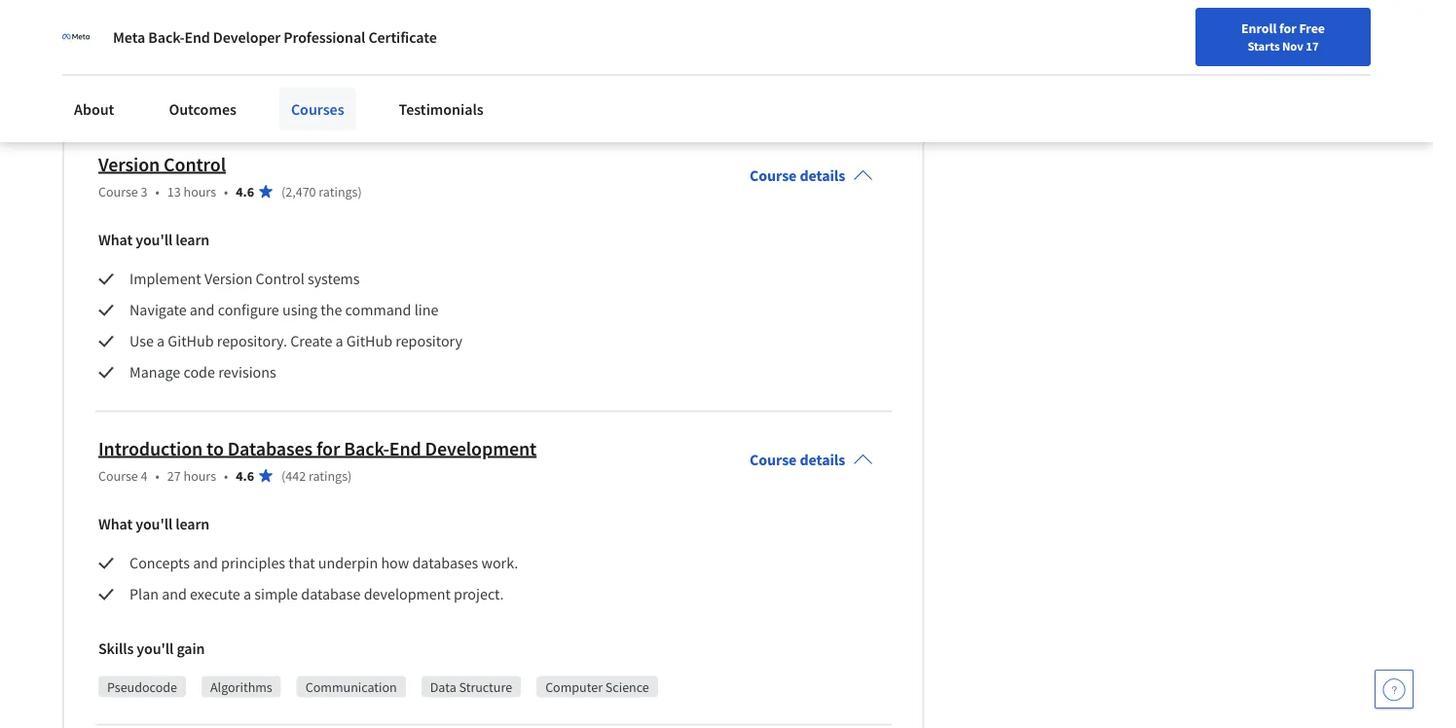 Task type: describe. For each thing, give the bounding box(es) containing it.
you'll up outcomes link
[[137, 42, 174, 61]]

1 horizontal spatial a
[[243, 585, 251, 605]]

• right 3
[[155, 183, 159, 200]]

create
[[290, 332, 332, 351]]

enroll for free starts nov 17
[[1241, 19, 1325, 54]]

4.6 for to
[[236, 467, 254, 485]]

and for version
[[190, 301, 215, 320]]

concepts and principles that underpin how databases work.
[[129, 554, 518, 573]]

configure
[[218, 301, 279, 320]]

2,470
[[285, 183, 316, 200]]

developer
[[213, 27, 281, 47]]

you'll up pseudocode
[[137, 640, 174, 659]]

and for and
[[162, 585, 187, 605]]

simple
[[254, 585, 298, 605]]

1 vertical spatial and
[[193, 554, 218, 573]]

you'll up concepts on the left of the page
[[136, 515, 173, 534]]

what you'll learn for concepts
[[98, 515, 210, 534]]

courses
[[291, 99, 344, 119]]

bash (unix shell)
[[309, 81, 405, 98]]

about link
[[62, 88, 126, 130]]

communication
[[305, 679, 397, 696]]

help center image
[[1382, 678, 1406, 701]]

• right 4
[[155, 467, 159, 485]]

0 vertical spatial end
[[184, 27, 210, 47]]

13
[[167, 183, 181, 200]]

show notifications image
[[1170, 24, 1194, 48]]

navigate and configure using the command line
[[129, 301, 442, 320]]

manage
[[129, 363, 180, 383]]

plan
[[129, 585, 159, 605]]

27
[[167, 467, 181, 485]]

computer science
[[545, 679, 649, 696]]

enroll
[[1241, 19, 1277, 37]]

what for concepts and principles that underpin how databases work.
[[98, 515, 133, 534]]

manage code revisions
[[129, 363, 276, 383]]

1 github from the left
[[168, 332, 214, 351]]

(unix
[[340, 81, 369, 98]]

meta back-end developer professional certificate
[[113, 27, 437, 47]]

course 4 • 27 hours •
[[98, 467, 228, 485]]

course details button for introduction to databases for back-end development
[[734, 423, 888, 497]]

work.
[[481, 554, 518, 573]]

shell)
[[372, 81, 405, 98]]

principles
[[221, 554, 285, 573]]

skills for bash (unix shell)
[[98, 42, 134, 61]]

hours for control
[[184, 183, 216, 200]]

for inside enroll for free starts nov 17
[[1279, 19, 1296, 37]]

algorithms
[[210, 679, 272, 696]]

( for to
[[281, 467, 285, 485]]

introduction to databases for back-end development
[[98, 437, 537, 461]]

442
[[285, 467, 306, 485]]

implement version control systems
[[129, 270, 363, 289]]

what you'll learn for implement
[[98, 231, 210, 250]]

pseudocode
[[107, 679, 177, 696]]

project.
[[454, 585, 504, 605]]

computer
[[545, 679, 603, 696]]

1 horizontal spatial control
[[256, 270, 304, 289]]

) for to
[[348, 467, 352, 485]]

implement
[[129, 270, 201, 289]]

plan and execute a simple database development project.
[[129, 585, 504, 605]]

development
[[425, 437, 537, 461]]

repository
[[396, 332, 462, 351]]

( 2,470 ratings )
[[281, 183, 362, 200]]

skills you'll gain for bash (unix shell)
[[98, 42, 205, 61]]

testimonials
[[399, 99, 484, 119]]

navigate
[[129, 301, 187, 320]]

nov
[[1282, 38, 1303, 54]]

learn for implement
[[176, 231, 210, 250]]

course 3 • 13 hours •
[[98, 183, 228, 200]]

concepts
[[129, 554, 190, 573]]

to
[[206, 437, 224, 461]]

gain for algorithms
[[177, 640, 205, 659]]



Task type: locate. For each thing, give the bounding box(es) containing it.
1 gain from the top
[[177, 42, 205, 61]]

1 horizontal spatial end
[[389, 437, 421, 461]]

for up ( 442 ratings )
[[316, 437, 340, 461]]

0 horizontal spatial control
[[164, 152, 226, 177]]

development
[[364, 585, 451, 605]]

skills for algorithms
[[98, 640, 134, 659]]

1 horizontal spatial github
[[346, 332, 392, 351]]

2 vertical spatial and
[[162, 585, 187, 605]]

use a github repository. create a github repository
[[129, 332, 462, 351]]

back- right meta
[[148, 27, 184, 47]]

and
[[190, 301, 215, 320], [193, 554, 218, 573], [162, 585, 187, 605]]

0 horizontal spatial back-
[[148, 27, 184, 47]]

and right navigate
[[190, 301, 215, 320]]

end left development
[[389, 437, 421, 461]]

1 vertical spatial version
[[204, 270, 253, 289]]

3
[[141, 183, 148, 200]]

ratings
[[319, 183, 358, 200], [309, 467, 348, 485]]

databases
[[227, 437, 313, 461]]

version up 3
[[98, 152, 160, 177]]

)
[[358, 183, 362, 200], [348, 467, 352, 485]]

gain
[[177, 42, 205, 61], [177, 640, 205, 659]]

code
[[184, 363, 215, 383]]

execute
[[190, 585, 240, 605]]

1 4.6 from the top
[[236, 183, 254, 200]]

0 horizontal spatial github
[[168, 332, 214, 351]]

meta
[[113, 27, 145, 47]]

None search field
[[277, 12, 638, 51]]

0 vertical spatial control
[[164, 152, 226, 177]]

underpin
[[318, 554, 378, 573]]

professional
[[284, 27, 365, 47]]

github down command
[[346, 332, 392, 351]]

end left developer in the left top of the page
[[184, 27, 210, 47]]

4.6 for control
[[236, 183, 254, 200]]

skills right 'meta' icon
[[98, 42, 134, 61]]

0 vertical spatial learn
[[176, 231, 210, 250]]

skills you'll gain up outcomes link
[[98, 42, 205, 61]]

0 vertical spatial for
[[1279, 19, 1296, 37]]

certificate
[[368, 27, 437, 47]]

a
[[157, 332, 165, 351], [335, 332, 343, 351], [243, 585, 251, 605]]

ratings for control
[[319, 183, 358, 200]]

ratings down introduction to databases for back-end development link
[[309, 467, 348, 485]]

1 vertical spatial back-
[[344, 437, 389, 461]]

1 vertical spatial )
[[348, 467, 352, 485]]

1 what you'll learn from the top
[[98, 231, 210, 250]]

learn
[[176, 231, 210, 250], [176, 515, 210, 534]]

ratings right '2,470'
[[319, 183, 358, 200]]

what for implement version control systems
[[98, 231, 133, 250]]

how
[[381, 554, 409, 573]]

version up configure
[[204, 270, 253, 289]]

github
[[168, 332, 214, 351], [346, 332, 392, 351]]

) right '2,470'
[[358, 183, 362, 200]]

1 skills you'll gain from the top
[[98, 42, 205, 61]]

0 vertical spatial course details
[[750, 166, 845, 186]]

details for version control
[[800, 166, 845, 186]]

structure
[[459, 679, 512, 696]]

version control
[[98, 152, 226, 177]]

1 vertical spatial learn
[[176, 515, 210, 534]]

details for introduction to databases for back-end development
[[800, 451, 845, 470]]

the
[[321, 301, 342, 320]]

1 vertical spatial (
[[281, 467, 285, 485]]

0 horizontal spatial version
[[98, 152, 160, 177]]

1 vertical spatial details
[[800, 451, 845, 470]]

course details button for version control
[[734, 139, 888, 213]]

1 vertical spatial course details
[[750, 451, 845, 470]]

( down databases at the left of the page
[[281, 467, 285, 485]]

learn up implement
[[176, 231, 210, 250]]

0 horizontal spatial a
[[157, 332, 165, 351]]

1 vertical spatial skills
[[98, 640, 134, 659]]

a right create
[[335, 332, 343, 351]]

0 vertical spatial what
[[98, 231, 133, 250]]

0 horizontal spatial )
[[348, 467, 352, 485]]

0 horizontal spatial for
[[316, 437, 340, 461]]

use
[[129, 332, 154, 351]]

1 learn from the top
[[176, 231, 210, 250]]

1 horizontal spatial for
[[1279, 19, 1296, 37]]

4.6
[[236, 183, 254, 200], [236, 467, 254, 485]]

0 vertical spatial gain
[[177, 42, 205, 61]]

• down databases at the left of the page
[[224, 467, 228, 485]]

2 learn from the top
[[176, 515, 210, 534]]

revisions
[[218, 363, 276, 383]]

database
[[301, 585, 361, 605]]

0 vertical spatial skills you'll gain
[[98, 42, 205, 61]]

2 details from the top
[[800, 451, 845, 470]]

what you'll learn
[[98, 231, 210, 250], [98, 515, 210, 534]]

) down introduction to databases for back-end development link
[[348, 467, 352, 485]]

1 vertical spatial ratings
[[309, 467, 348, 485]]

0 horizontal spatial end
[[184, 27, 210, 47]]

for up "nov" on the top right of page
[[1279, 19, 1296, 37]]

what
[[98, 231, 133, 250], [98, 515, 133, 534]]

( for control
[[281, 183, 285, 200]]

hours right 13
[[184, 183, 216, 200]]

using
[[282, 301, 318, 320]]

systems
[[308, 270, 360, 289]]

0 vertical spatial ratings
[[319, 183, 358, 200]]

skills you'll gain for algorithms
[[98, 640, 205, 659]]

details
[[800, 166, 845, 186], [800, 451, 845, 470]]

free
[[1299, 19, 1325, 37]]

science
[[605, 679, 649, 696]]

hours right 27
[[184, 467, 216, 485]]

you'll
[[137, 42, 174, 61], [136, 231, 173, 250], [136, 515, 173, 534], [137, 640, 174, 659]]

a left simple
[[243, 585, 251, 605]]

about
[[74, 99, 114, 119]]

and right plan
[[162, 585, 187, 605]]

2 hours from the top
[[184, 467, 216, 485]]

hours
[[184, 183, 216, 200], [184, 467, 216, 485]]

1 ( from the top
[[281, 183, 285, 200]]

skills you'll gain
[[98, 42, 205, 61], [98, 640, 205, 659]]

data structure
[[430, 679, 512, 696]]

command
[[345, 301, 411, 320]]

2 ( from the top
[[281, 467, 285, 485]]

(
[[281, 183, 285, 200], [281, 467, 285, 485]]

1 vertical spatial 4.6
[[236, 467, 254, 485]]

testimonials link
[[387, 88, 495, 130]]

2 course details from the top
[[750, 451, 845, 470]]

meta image
[[62, 23, 90, 51]]

2 what you'll learn from the top
[[98, 515, 210, 534]]

0 vertical spatial 4.6
[[236, 183, 254, 200]]

4.6 down databases at the left of the page
[[236, 467, 254, 485]]

2 course details button from the top
[[734, 423, 888, 497]]

course
[[750, 166, 797, 186], [98, 183, 138, 200], [750, 451, 797, 470], [98, 467, 138, 485]]

for
[[1279, 19, 1296, 37], [316, 437, 340, 461]]

course details
[[750, 166, 845, 186], [750, 451, 845, 470]]

( 442 ratings )
[[281, 467, 352, 485]]

1 vertical spatial for
[[316, 437, 340, 461]]

0 vertical spatial back-
[[148, 27, 184, 47]]

hours for to
[[184, 467, 216, 485]]

menu item
[[1024, 19, 1150, 83]]

2 github from the left
[[346, 332, 392, 351]]

learn for concepts
[[176, 515, 210, 534]]

end
[[184, 27, 210, 47], [389, 437, 421, 461]]

version control link
[[98, 152, 226, 177]]

1 horizontal spatial )
[[358, 183, 362, 200]]

•
[[155, 183, 159, 200], [224, 183, 228, 200], [155, 467, 159, 485], [224, 467, 228, 485]]

courses link
[[279, 88, 356, 130]]

line
[[414, 301, 438, 320]]

control up 13
[[164, 152, 226, 177]]

back-
[[148, 27, 184, 47], [344, 437, 389, 461]]

2 what from the top
[[98, 515, 133, 534]]

what up concepts on the left of the page
[[98, 515, 133, 534]]

what up implement
[[98, 231, 133, 250]]

0 vertical spatial and
[[190, 301, 215, 320]]

what you'll learn up concepts on the left of the page
[[98, 515, 210, 534]]

) for control
[[358, 183, 362, 200]]

2 skills from the top
[[98, 640, 134, 659]]

introduction to databases for back-end development link
[[98, 437, 537, 461]]

course details button
[[734, 139, 888, 213], [734, 423, 888, 497]]

4
[[141, 467, 148, 485]]

back- up ( 442 ratings )
[[344, 437, 389, 461]]

what you'll learn up implement
[[98, 231, 210, 250]]

0 vertical spatial hours
[[184, 183, 216, 200]]

0 vertical spatial course details button
[[734, 139, 888, 213]]

ratings for to
[[309, 467, 348, 485]]

learn up concepts on the left of the page
[[176, 515, 210, 534]]

github up code
[[168, 332, 214, 351]]

gain down execute
[[177, 640, 205, 659]]

skills up pseudocode
[[98, 640, 134, 659]]

data
[[430, 679, 456, 696]]

0 vertical spatial (
[[281, 183, 285, 200]]

1 course details button from the top
[[734, 139, 888, 213]]

a right the use
[[157, 332, 165, 351]]

gain for bash (unix shell)
[[177, 42, 205, 61]]

1 course details from the top
[[750, 166, 845, 186]]

control
[[164, 152, 226, 177], [256, 270, 304, 289]]

version
[[98, 152, 160, 177], [204, 270, 253, 289]]

1 vertical spatial control
[[256, 270, 304, 289]]

coursera image
[[23, 16, 147, 47]]

1 skills from the top
[[98, 42, 134, 61]]

repository.
[[217, 332, 287, 351]]

2 gain from the top
[[177, 640, 205, 659]]

0 vertical spatial skills
[[98, 42, 134, 61]]

0 vertical spatial details
[[800, 166, 845, 186]]

1 details from the top
[[800, 166, 845, 186]]

1 hours from the top
[[184, 183, 216, 200]]

1 vertical spatial hours
[[184, 467, 216, 485]]

databases
[[412, 554, 478, 573]]

course details for version control
[[750, 166, 845, 186]]

1 vertical spatial what you'll learn
[[98, 515, 210, 534]]

• right 13
[[224, 183, 228, 200]]

that
[[288, 554, 315, 573]]

0 vertical spatial version
[[98, 152, 160, 177]]

bash
[[309, 81, 337, 98]]

1 vertical spatial what
[[98, 515, 133, 534]]

you'll up implement
[[136, 231, 173, 250]]

1 horizontal spatial back-
[[344, 437, 389, 461]]

1 horizontal spatial version
[[204, 270, 253, 289]]

1 vertical spatial end
[[389, 437, 421, 461]]

1 vertical spatial skills you'll gain
[[98, 640, 205, 659]]

control up navigate and configure using the command line on the top of the page
[[256, 270, 304, 289]]

1 vertical spatial gain
[[177, 640, 205, 659]]

course details for introduction to databases for back-end development
[[750, 451, 845, 470]]

( down courses link at the left of the page
[[281, 183, 285, 200]]

1 what from the top
[[98, 231, 133, 250]]

2 horizontal spatial a
[[335, 332, 343, 351]]

4.6 left '2,470'
[[236, 183, 254, 200]]

0 vertical spatial what you'll learn
[[98, 231, 210, 250]]

outcomes link
[[157, 88, 248, 130]]

starts
[[1247, 38, 1280, 54]]

0 vertical spatial )
[[358, 183, 362, 200]]

skills you'll gain up pseudocode
[[98, 640, 205, 659]]

17
[[1306, 38, 1319, 54]]

1 vertical spatial course details button
[[734, 423, 888, 497]]

introduction
[[98, 437, 203, 461]]

gain left developer in the left top of the page
[[177, 42, 205, 61]]

outcomes
[[169, 99, 236, 119]]

and up execute
[[193, 554, 218, 573]]

2 skills you'll gain from the top
[[98, 640, 205, 659]]

2 4.6 from the top
[[236, 467, 254, 485]]



Task type: vqa. For each thing, say whether or not it's contained in the screenshot.
1st 4.6 from the top
yes



